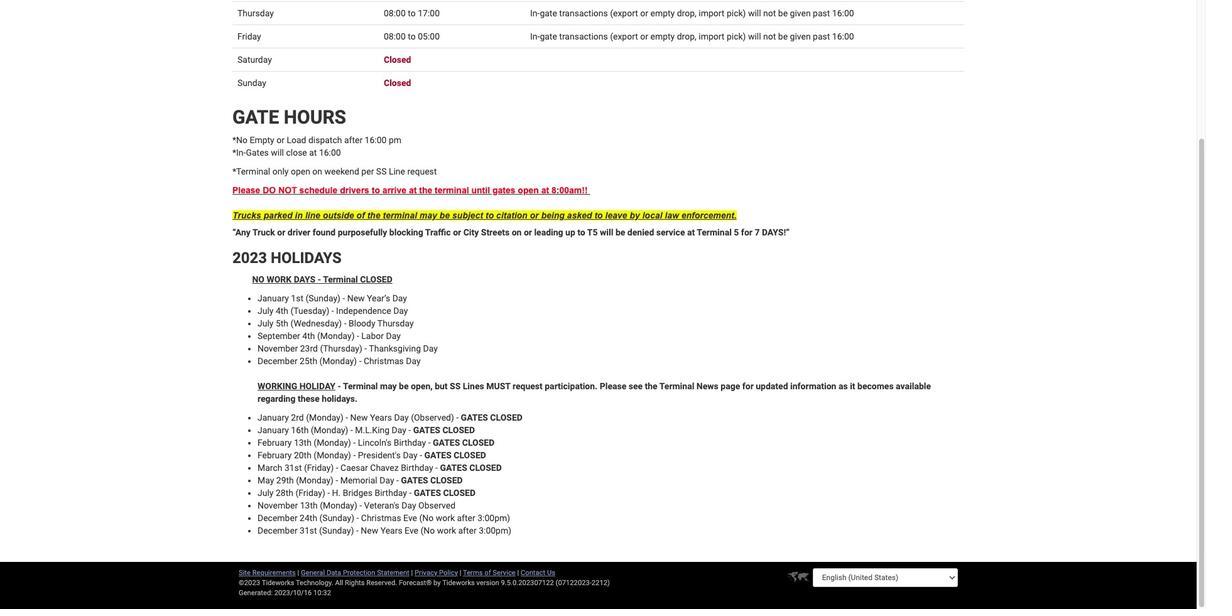 Task type: locate. For each thing, give the bounding box(es) containing it.
2 given from the top
[[790, 31, 811, 41]]

january left 16th
[[258, 425, 289, 435]]

years up m.l.king
[[370, 413, 392, 423]]

0 vertical spatial january
[[258, 293, 289, 303]]

new down veteran's
[[361, 526, 378, 536]]

| up the tideworks
[[460, 569, 461, 577]]

contact
[[521, 569, 545, 577]]

5
[[734, 227, 739, 237]]

0 vertical spatial import
[[699, 8, 725, 18]]

1 closed from the top
[[384, 55, 411, 65]]

1 vertical spatial import
[[699, 31, 725, 41]]

3:00pm)
[[477, 513, 510, 523], [479, 526, 511, 536]]

request up please do not schedule drivers to arrive at the terminal until gates open at 8:00am!!
[[407, 166, 437, 177]]

birthday up veteran's
[[375, 488, 407, 498]]

(export for 05:00
[[610, 31, 638, 41]]

updated
[[756, 381, 788, 391]]

2 vertical spatial december
[[258, 526, 298, 536]]

1 vertical spatial thursday
[[377, 318, 414, 328]]

1 08:00 from the top
[[384, 8, 406, 18]]

1 vertical spatial request
[[513, 381, 543, 391]]

0 vertical spatial transactions
[[559, 8, 608, 18]]

0 horizontal spatial by
[[433, 579, 441, 587]]

labor
[[361, 331, 384, 341]]

08:00 for 08:00 to 05:00
[[384, 31, 406, 41]]

thursday
[[237, 8, 274, 18], [377, 318, 414, 328]]

1 horizontal spatial please
[[600, 381, 626, 391]]

thursday up thanksgiving
[[377, 318, 414, 328]]

per
[[361, 166, 374, 177]]

september
[[258, 331, 300, 341]]

2 transactions from the top
[[559, 31, 608, 41]]

january down regarding
[[258, 413, 289, 423]]

for inside - terminal may be open, but ss lines must request participation. please see the terminal news page for updated information as it becomes available regarding these holidays.
[[742, 381, 754, 391]]

found
[[313, 227, 336, 237]]

1 vertical spatial terminal
[[323, 274, 358, 284]]

2 past from the top
[[813, 31, 830, 41]]

4th up 23rd
[[302, 331, 315, 341]]

0 vertical spatial february
[[258, 438, 292, 448]]

0 vertical spatial request
[[407, 166, 437, 177]]

1 vertical spatial 08:00
[[384, 31, 406, 41]]

1 vertical spatial open
[[518, 185, 539, 195]]

after
[[344, 135, 363, 145], [457, 513, 475, 523], [458, 526, 477, 536]]

december
[[258, 356, 298, 366], [258, 513, 298, 523], [258, 526, 298, 536]]

observed
[[418, 500, 455, 511]]

0 vertical spatial july
[[258, 306, 274, 316]]

the up "may"
[[419, 185, 432, 195]]

1 vertical spatial january
[[258, 413, 289, 423]]

president's
[[358, 450, 401, 460]]

new up m.l.king
[[350, 413, 368, 423]]

0 vertical spatial november
[[258, 343, 298, 354]]

days
[[294, 274, 315, 284]]

of inside the site requirements | general data protection statement | privacy policy | terms of service | contact us ©2023 tideworks technology. all rights reserved. forecast® by tideworks version 9.5.0.202307122 (07122023-2212) generated: 2023/10/16 10:32
[[484, 569, 491, 577]]

1 in- from the top
[[530, 8, 540, 18]]

january inside january 1st (sunday) - new year's day july 4th (tuesday) - independence day july 5th (wednesday) - bloody thursday september 4th (monday) - labor day november 23rd (thursday) - thanksgiving day
[[258, 293, 289, 303]]

new for years
[[350, 413, 368, 423]]

christmas down thanksgiving
[[364, 356, 404, 366]]

terminal
[[435, 185, 469, 195], [383, 210, 417, 220]]

1 vertical spatial july
[[258, 318, 274, 328]]

2 08:00 from the top
[[384, 31, 406, 41]]

january 1st (sunday) - new year's day july 4th (tuesday) - independence day july 5th (wednesday) - bloody thursday september 4th (monday) - labor day november 23rd (thursday) - thanksgiving day
[[258, 293, 438, 354]]

open right gates
[[518, 185, 539, 195]]

please left the see
[[600, 381, 626, 391]]

4th
[[276, 306, 288, 316], [302, 331, 315, 341]]

1 vertical spatial please
[[600, 381, 626, 391]]

christmas down veteran's
[[361, 513, 401, 523]]

at right service
[[687, 227, 695, 237]]

2 in-gate transactions (export or empty drop, import pick) will not be given past 16:00 from the top
[[530, 31, 854, 41]]

31st up '29th'
[[285, 463, 302, 473]]

1 pick) from the top
[[727, 8, 746, 18]]

0 vertical spatial 4th
[[276, 306, 288, 316]]

1 vertical spatial the
[[367, 210, 380, 220]]

day right thanksgiving
[[423, 343, 438, 354]]

request for must
[[513, 381, 543, 391]]

0 vertical spatial past
[[813, 8, 830, 18]]

gate
[[232, 106, 279, 128]]

0 vertical spatial in-
[[530, 8, 540, 18]]

terminal left until
[[435, 185, 469, 195]]

driver
[[288, 227, 310, 237]]

november down 28th
[[258, 500, 298, 511]]

birthday up the "president's"
[[394, 438, 426, 448]]

3 january from the top
[[258, 425, 289, 435]]

request inside - terminal may be open, but ss lines must request participation. please see the terminal news page for updated information as it becomes available regarding these holidays.
[[513, 381, 543, 391]]

january down work
[[258, 293, 289, 303]]

november
[[258, 343, 298, 354], [258, 500, 298, 511]]

bridges
[[343, 488, 372, 498]]

2 vertical spatial terminal
[[659, 381, 694, 391]]

2 pick) from the top
[[727, 31, 746, 41]]

july left 5th
[[258, 318, 274, 328]]

years down veteran's
[[380, 526, 402, 536]]

0 vertical spatial terminal
[[697, 227, 732, 237]]

news
[[697, 381, 718, 391]]

2 vertical spatial january
[[258, 425, 289, 435]]

2 closed from the top
[[384, 78, 411, 88]]

0 vertical spatial 08:00
[[384, 8, 406, 18]]

birthday right the chavez
[[401, 463, 433, 473]]

gate for 05:00
[[540, 31, 557, 41]]

(07122023-
[[556, 579, 592, 587]]

drop, for 08:00 to 05:00
[[677, 31, 696, 41]]

3 july from the top
[[258, 488, 274, 498]]

2 import from the top
[[699, 31, 725, 41]]

for left 7
[[741, 227, 752, 237]]

contact us link
[[521, 569, 555, 577]]

1 past from the top
[[813, 8, 830, 18]]

past for 08:00 to 05:00
[[813, 31, 830, 41]]

08:00 down the 08:00 to 17:00
[[384, 31, 406, 41]]

0 vertical spatial closed
[[384, 55, 411, 65]]

local
[[642, 210, 662, 220]]

1 not from the top
[[763, 8, 776, 18]]

13th up 20th
[[294, 438, 312, 448]]

(monday) inside january 1st (sunday) - new year's day july 4th (tuesday) - independence day july 5th (wednesday) - bloody thursday september 4th (monday) - labor day november 23rd (thursday) - thanksgiving day
[[317, 331, 355, 341]]

1 vertical spatial of
[[484, 569, 491, 577]]

not for 08:00 to 05:00
[[763, 31, 776, 41]]

ss right but
[[450, 381, 461, 391]]

will
[[748, 8, 761, 18], [748, 31, 761, 41], [271, 148, 284, 158], [600, 227, 613, 237]]

1 vertical spatial empty
[[650, 31, 675, 41]]

schedule
[[299, 185, 338, 195]]

available
[[896, 381, 931, 391]]

friday
[[237, 31, 261, 41]]

0 vertical spatial ss
[[376, 166, 387, 177]]

1 horizontal spatial by
[[630, 210, 640, 220]]

0 horizontal spatial ss
[[376, 166, 387, 177]]

1 january from the top
[[258, 293, 289, 303]]

terminal right days
[[323, 274, 358, 284]]

0 vertical spatial (export
[[610, 8, 638, 18]]

1 vertical spatial gate
[[540, 31, 557, 41]]

at right arrive
[[409, 185, 417, 195]]

0 vertical spatial given
[[790, 8, 811, 18]]

to left arrive
[[372, 185, 380, 195]]

outside
[[323, 210, 354, 220]]

2 not from the top
[[763, 31, 776, 41]]

truck
[[252, 227, 275, 237]]

for right page
[[742, 381, 754, 391]]

0 vertical spatial new
[[347, 293, 365, 303]]

2 january from the top
[[258, 413, 289, 423]]

november inside january 2rd (monday) - new years day (observed) - gates closed january 16th (monday) - m.l.king day - gates closed february 13th (monday) - lincoln's birthday - gates closed february 20th (monday) - president's day - gates closed march 31st (friday) - caesar chavez birthday - gates closed may 29th (monday) - memorial day - gates closed july 28th (friday) - h. bridges birthday - gates closed november 13th (monday) - veteran's day observed december 24th (sunday) - christmas eve (no work after 3:00pm) december 31st (sunday) - new years eve (no work after 3:00pm)
[[258, 500, 298, 511]]

2 (export from the top
[[610, 31, 638, 41]]

1 vertical spatial in-gate transactions (export or empty drop, import pick) will not be given past 16:00
[[530, 31, 854, 41]]

open down close
[[291, 166, 310, 177]]

1 vertical spatial not
[[763, 31, 776, 41]]

2 in- from the top
[[530, 31, 540, 41]]

| left general
[[297, 569, 299, 577]]

1 import from the top
[[699, 8, 725, 18]]

0 vertical spatial of
[[356, 210, 365, 220]]

arrive
[[382, 185, 406, 195]]

1 horizontal spatial 4th
[[302, 331, 315, 341]]

1 vertical spatial terminal
[[383, 210, 417, 220]]

lincoln's
[[358, 438, 392, 448]]

participation.
[[545, 381, 597, 391]]

day right m.l.king
[[392, 425, 406, 435]]

the up purposefully
[[367, 210, 380, 220]]

1 horizontal spatial terminal
[[659, 381, 694, 391]]

-
[[318, 274, 321, 284], [343, 293, 345, 303], [331, 306, 334, 316], [344, 318, 346, 328], [357, 331, 359, 341], [365, 343, 367, 354], [359, 356, 362, 366], [338, 381, 341, 391], [346, 413, 348, 423], [456, 413, 459, 423], [350, 425, 353, 435], [409, 425, 411, 435], [353, 438, 356, 448], [428, 438, 431, 448], [353, 450, 356, 460], [420, 450, 422, 460], [336, 463, 338, 473], [435, 463, 438, 473], [336, 475, 338, 485], [396, 475, 399, 485], [327, 488, 330, 498], [409, 488, 412, 498], [359, 500, 362, 511], [356, 513, 359, 523], [356, 526, 359, 536]]

on down "citation"
[[512, 227, 522, 237]]

31st down 24th
[[300, 526, 317, 536]]

terminal
[[697, 227, 732, 237], [323, 274, 358, 284], [659, 381, 694, 391]]

on up schedule
[[312, 166, 322, 177]]

1 empty from the top
[[650, 8, 675, 18]]

|
[[297, 569, 299, 577], [411, 569, 413, 577], [460, 569, 461, 577], [517, 569, 519, 577]]

1 vertical spatial pick)
[[727, 31, 746, 41]]

ss right per
[[376, 166, 387, 177]]

request for line
[[407, 166, 437, 177]]

1 vertical spatial november
[[258, 500, 298, 511]]

do
[[263, 185, 276, 195]]

open,
[[411, 381, 433, 391]]

1 (export from the top
[[610, 8, 638, 18]]

0 horizontal spatial 4th
[[276, 306, 288, 316]]

empty for 08:00 to 17:00
[[650, 8, 675, 18]]

0 vertical spatial not
[[763, 8, 776, 18]]

0 horizontal spatial please
[[232, 185, 260, 195]]

terminal down enforcement.
[[697, 227, 732, 237]]

0 vertical spatial (no
[[419, 513, 434, 523]]

0 vertical spatial empty
[[650, 8, 675, 18]]

by down privacy policy link
[[433, 579, 441, 587]]

at right close
[[309, 148, 317, 158]]

of up version
[[484, 569, 491, 577]]

| up 9.5.0.202307122
[[517, 569, 519, 577]]

25th
[[300, 356, 317, 366]]

new inside january 1st (sunday) - new year's day july 4th (tuesday) - independence day july 5th (wednesday) - bloody thursday september 4th (monday) - labor day november 23rd (thursday) - thanksgiving day
[[347, 293, 365, 303]]

november inside january 1st (sunday) - new year's day july 4th (tuesday) - independence day july 5th (wednesday) - bloody thursday september 4th (monday) - labor day november 23rd (thursday) - thanksgiving day
[[258, 343, 298, 354]]

terminal up blocking
[[383, 210, 417, 220]]

please down *terminal
[[232, 185, 260, 195]]

drivers
[[340, 185, 369, 195]]

of up purposefully
[[356, 210, 365, 220]]

0 vertical spatial in-gate transactions (export or empty drop, import pick) will not be given past 16:00
[[530, 8, 854, 18]]

1 vertical spatial in-
[[530, 31, 540, 41]]

july down the may
[[258, 488, 274, 498]]

0 vertical spatial pick)
[[727, 8, 746, 18]]

2 empty from the top
[[650, 31, 675, 41]]

work
[[436, 513, 455, 523], [437, 526, 456, 536]]

birthday
[[394, 438, 426, 448], [401, 463, 433, 473], [375, 488, 407, 498]]

(thursday)
[[320, 343, 362, 354]]

1 vertical spatial past
[[813, 31, 830, 41]]

years
[[370, 413, 392, 423], [380, 526, 402, 536]]

1 vertical spatial given
[[790, 31, 811, 41]]

0 horizontal spatial open
[[291, 166, 310, 177]]

may
[[419, 210, 437, 220]]

(monday)
[[317, 331, 355, 341], [319, 356, 357, 366], [306, 413, 343, 423], [311, 425, 348, 435], [314, 438, 351, 448], [314, 450, 351, 460], [296, 475, 333, 485], [320, 500, 357, 511]]

1 february from the top
[[258, 438, 292, 448]]

terminal left news
[[659, 381, 694, 391]]

in-
[[530, 8, 540, 18], [530, 31, 540, 41]]

or inside "*no empty or load dispatch after 16:00 pm *in-gates will close at 16:00"
[[277, 135, 285, 145]]

1 vertical spatial (no
[[421, 526, 435, 536]]

0 vertical spatial (sunday)
[[306, 293, 340, 303]]

terms of service link
[[463, 569, 516, 577]]

holiday
[[299, 381, 335, 391]]

1 july from the top
[[258, 306, 274, 316]]

(friday) down 20th
[[304, 463, 334, 473]]

1 november from the top
[[258, 343, 298, 354]]

holidays
[[271, 250, 342, 267]]

to up streets
[[485, 210, 494, 220]]

10:32
[[313, 589, 331, 597]]

0 vertical spatial drop,
[[677, 8, 696, 18]]

(no
[[419, 513, 434, 523], [421, 526, 435, 536]]

1 in-gate transactions (export or empty drop, import pick) will not be given past 16:00 from the top
[[530, 8, 854, 18]]

0 vertical spatial birthday
[[394, 438, 426, 448]]

chavez
[[370, 463, 399, 473]]

0 vertical spatial gate
[[540, 8, 557, 18]]

13th up 24th
[[300, 500, 318, 511]]

drop, for 08:00 to 17:00
[[677, 8, 696, 18]]

january 2rd (monday) - new years day (observed) - gates closed january 16th (monday) - m.l.king day - gates closed february 13th (monday) - lincoln's birthday - gates closed february 20th (monday) - president's day - gates closed march 31st (friday) - caesar chavez birthday - gates closed may 29th (monday) - memorial day - gates closed july 28th (friday) - h. bridges birthday - gates closed november 13th (monday) - veteran's day observed december 24th (sunday) - christmas eve (no work after 3:00pm) december 31st (sunday) - new years eve (no work after 3:00pm)
[[258, 413, 523, 536]]

transactions for 17:00
[[559, 8, 608, 18]]

1 vertical spatial closed
[[384, 78, 411, 88]]

2 vertical spatial after
[[458, 526, 477, 536]]

it
[[850, 381, 855, 391]]

2 february from the top
[[258, 450, 292, 460]]

past for 08:00 to 17:00
[[813, 8, 830, 18]]

0 vertical spatial after
[[344, 135, 363, 145]]

february
[[258, 438, 292, 448], [258, 450, 292, 460]]

16:00
[[832, 8, 854, 18], [832, 31, 854, 41], [365, 135, 387, 145], [319, 148, 341, 158]]

november down september
[[258, 343, 298, 354]]

2 gate from the top
[[540, 31, 557, 41]]

1 gate from the top
[[540, 8, 557, 18]]

given
[[790, 8, 811, 18], [790, 31, 811, 41]]

pick)
[[727, 8, 746, 18], [727, 31, 746, 41]]

day
[[392, 293, 407, 303], [393, 306, 408, 316], [386, 331, 401, 341], [423, 343, 438, 354], [406, 356, 421, 366], [394, 413, 409, 423], [392, 425, 406, 435], [403, 450, 418, 460], [380, 475, 394, 485], [402, 500, 416, 511]]

caesar
[[341, 463, 368, 473]]

23rd
[[300, 343, 318, 354]]

1 vertical spatial drop,
[[677, 31, 696, 41]]

08:00 up 08:00 to 05:00
[[384, 8, 406, 18]]

by inside the site requirements | general data protection statement | privacy policy | terms of service | contact us ©2023 tideworks technology. all rights reserved. forecast® by tideworks version 9.5.0.202307122 (07122023-2212) generated: 2023/10/16 10:32
[[433, 579, 441, 587]]

by left local
[[630, 210, 640, 220]]

(observed)
[[411, 413, 454, 423]]

2 drop, from the top
[[677, 31, 696, 41]]

2 november from the top
[[258, 500, 298, 511]]

0 vertical spatial on
[[312, 166, 322, 177]]

4th up 5th
[[276, 306, 288, 316]]

| up forecast®
[[411, 569, 413, 577]]

1 vertical spatial new
[[350, 413, 368, 423]]

blocking
[[389, 227, 423, 237]]

1 transactions from the top
[[559, 8, 608, 18]]

thursday up friday
[[237, 8, 274, 18]]

january for january 1st (sunday) - new year's day july 4th (tuesday) - independence day july 5th (wednesday) - bloody thursday september 4th (monday) - labor day november 23rd (thursday) - thanksgiving day
[[258, 293, 289, 303]]

gates
[[461, 413, 488, 423], [413, 425, 440, 435], [433, 438, 460, 448], [424, 450, 452, 460], [440, 463, 467, 473], [401, 475, 428, 485], [414, 488, 441, 498]]

1 given from the top
[[790, 8, 811, 18]]

0 horizontal spatial terminal
[[383, 210, 417, 220]]

0 vertical spatial christmas
[[364, 356, 404, 366]]

to left leave at right
[[594, 210, 603, 220]]

0 horizontal spatial thursday
[[237, 8, 274, 18]]

data
[[327, 569, 341, 577]]

in
[[295, 210, 303, 220]]

(friday) up 24th
[[295, 488, 325, 498]]

1 vertical spatial february
[[258, 450, 292, 460]]

1 vertical spatial by
[[433, 579, 441, 587]]

transactions for 05:00
[[559, 31, 608, 41]]

08:00
[[384, 8, 406, 18], [384, 31, 406, 41]]

0 horizontal spatial request
[[407, 166, 437, 177]]

0 vertical spatial open
[[291, 166, 310, 177]]

july up september
[[258, 306, 274, 316]]

subject
[[452, 210, 483, 220]]

request right must
[[513, 381, 543, 391]]

*no empty or load dispatch after 16:00 pm *in-gates will close at 16:00
[[232, 135, 406, 158]]

in- for 08:00 to 17:00
[[530, 8, 540, 18]]

0 vertical spatial years
[[370, 413, 392, 423]]

the right the see
[[645, 381, 657, 391]]

1 vertical spatial for
[[742, 381, 754, 391]]

statement
[[377, 569, 409, 577]]

8:00am!!
[[552, 185, 588, 195]]

1 | from the left
[[297, 569, 299, 577]]

in-gate transactions (export or empty drop, import pick) will not be given past 16:00 for 17:00
[[530, 8, 854, 18]]

please
[[232, 185, 260, 195], [600, 381, 626, 391]]

1 vertical spatial 31st
[[300, 526, 317, 536]]

new up independence
[[347, 293, 365, 303]]

christmas inside january 2rd (monday) - new years day (observed) - gates closed january 16th (monday) - m.l.king day - gates closed february 13th (monday) - lincoln's birthday - gates closed february 20th (monday) - president's day - gates closed march 31st (friday) - caesar chavez birthday - gates closed may 29th (monday) - memorial day - gates closed july 28th (friday) - h. bridges birthday - gates closed november 13th (monday) - veteran's day observed december 24th (sunday) - christmas eve (no work after 3:00pm) december 31st (sunday) - new years eve (no work after 3:00pm)
[[361, 513, 401, 523]]

1 vertical spatial (export
[[610, 31, 638, 41]]

regarding
[[258, 394, 296, 404]]

will inside "*no empty or load dispatch after 16:00 pm *in-gates will close at 16:00"
[[271, 148, 284, 158]]

1 drop, from the top
[[677, 8, 696, 18]]

day down the chavez
[[380, 475, 394, 485]]



Task type: vqa. For each thing, say whether or not it's contained in the screenshot.
gate
yes



Task type: describe. For each thing, give the bounding box(es) containing it.
only
[[272, 166, 289, 177]]

5th
[[276, 318, 288, 328]]

2 vertical spatial (sunday)
[[319, 526, 354, 536]]

no work days - terminal closed
[[252, 274, 392, 284]]

pick) for 08:00 to 17:00
[[727, 8, 746, 18]]

*terminal only open on weekend per ss line request
[[232, 166, 437, 177]]

2023/10/16
[[274, 589, 312, 597]]

empty for 08:00 to 05:00
[[650, 31, 675, 41]]

20th
[[294, 450, 312, 460]]

day right independence
[[393, 306, 408, 316]]

1 vertical spatial years
[[380, 526, 402, 536]]

0 vertical spatial 3:00pm)
[[477, 513, 510, 523]]

3 december from the top
[[258, 526, 298, 536]]

these
[[298, 394, 320, 404]]

becomes
[[857, 381, 894, 391]]

2023
[[232, 250, 267, 267]]

tideworks
[[442, 579, 475, 587]]

0 vertical spatial terminal
[[435, 185, 469, 195]]

saturday
[[237, 55, 272, 65]]

line
[[305, 210, 320, 220]]

service
[[656, 227, 685, 237]]

16th
[[291, 425, 309, 435]]

0 vertical spatial eve
[[403, 513, 417, 523]]

bloody
[[349, 318, 375, 328]]

1 horizontal spatial on
[[512, 227, 522, 237]]

0 vertical spatial for
[[741, 227, 752, 237]]

0 vertical spatial work
[[436, 513, 455, 523]]

memorial
[[340, 475, 377, 485]]

not for 08:00 to 17:00
[[763, 8, 776, 18]]

leave
[[605, 210, 627, 220]]

close
[[286, 148, 307, 158]]

m.l.king
[[355, 425, 390, 435]]

line
[[389, 166, 405, 177]]

day left (observed)
[[394, 413, 409, 423]]

pick) for 08:00 to 05:00
[[727, 31, 746, 41]]

0 horizontal spatial on
[[312, 166, 322, 177]]

1 december from the top
[[258, 356, 298, 366]]

2 july from the top
[[258, 318, 274, 328]]

technology.
[[296, 579, 333, 587]]

closed for sunday
[[384, 78, 411, 88]]

(export for 17:00
[[610, 8, 638, 18]]

purposefully
[[338, 227, 387, 237]]

given for 05:00
[[790, 31, 811, 41]]

08:00 to 17:00
[[384, 8, 440, 18]]

1 vertical spatial after
[[457, 513, 475, 523]]

1 vertical spatial (sunday)
[[319, 513, 354, 523]]

1st
[[291, 293, 303, 303]]

at inside "*no empty or load dispatch after 16:00 pm *in-gates will close at 16:00"
[[309, 148, 317, 158]]

1 horizontal spatial open
[[518, 185, 539, 195]]

us
[[547, 569, 555, 577]]

0 horizontal spatial terminal
[[323, 274, 358, 284]]

"any truck or driver found purposefully blocking traffic or city streets on or leading up to t5 will be denied service at terminal 5 for 7 days!"
[[232, 227, 790, 237]]

see
[[629, 381, 643, 391]]

traffic
[[425, 227, 451, 237]]

trucks parked in line outside of the terminal may be subject to citation or being asked to leave by local law enforcement.
[[232, 210, 737, 220]]

law
[[665, 210, 679, 220]]

9.5.0.202307122
[[501, 579, 554, 587]]

*in-
[[232, 148, 246, 158]]

24th
[[300, 513, 317, 523]]

2 vertical spatial new
[[361, 526, 378, 536]]

given for 17:00
[[790, 8, 811, 18]]

must
[[486, 381, 510, 391]]

please do not schedule drivers to arrive at the terminal until gates open at 8:00am!!
[[232, 185, 590, 195]]

- inside - terminal may be open, but ss lines must request participation. please see the terminal news page for updated information as it becomes available regarding these holidays.
[[338, 381, 341, 391]]

working
[[258, 381, 297, 391]]

1 vertical spatial eve
[[405, 526, 418, 536]]

28th
[[276, 488, 293, 498]]

1 vertical spatial 13th
[[300, 500, 318, 511]]

site requirements | general data protection statement | privacy policy | terms of service | contact us ©2023 tideworks technology. all rights reserved. forecast® by tideworks version 9.5.0.202307122 (07122023-2212) generated: 2023/10/16 10:32
[[239, 569, 610, 597]]

privacy policy link
[[415, 569, 458, 577]]

import for 08:00 to 17:00
[[699, 8, 725, 18]]

1 vertical spatial (friday)
[[295, 488, 325, 498]]

in-gate transactions (export or empty drop, import pick) will not be given past 16:00 for 05:00
[[530, 31, 854, 41]]

pm
[[389, 135, 401, 145]]

trucks
[[232, 210, 261, 220]]

closed for saturday
[[384, 55, 411, 65]]

0 vertical spatial (friday)
[[304, 463, 334, 473]]

please inside - terminal may be open, but ss lines must request participation. please see the terminal news page for updated information as it becomes available regarding these holidays.
[[600, 381, 626, 391]]

protection
[[343, 569, 375, 577]]

terminal may
[[343, 381, 397, 391]]

1 vertical spatial work
[[437, 526, 456, 536]]

lines
[[463, 381, 484, 391]]

privacy
[[415, 569, 437, 577]]

parked
[[264, 210, 292, 220]]

dispatch
[[308, 135, 342, 145]]

independence
[[336, 306, 391, 316]]

forecast®
[[399, 579, 432, 587]]

in- for 08:00 to 05:00
[[530, 31, 540, 41]]

(tuesday)
[[291, 306, 329, 316]]

at left '8:00am!!'
[[541, 185, 549, 195]]

empty
[[250, 135, 274, 145]]

december 25th (monday) - christmas day
[[258, 356, 421, 366]]

0 horizontal spatial of
[[356, 210, 365, 220]]

reserved.
[[366, 579, 397, 587]]

site
[[239, 569, 251, 577]]

site requirements link
[[239, 569, 296, 577]]

to left 05:00
[[408, 31, 416, 41]]

3 | from the left
[[460, 569, 461, 577]]

29th
[[276, 475, 294, 485]]

after inside "*no empty or load dispatch after 16:00 pm *in-gates will close at 16:00"
[[344, 135, 363, 145]]

0 vertical spatial 31st
[[285, 463, 302, 473]]

citation
[[496, 210, 527, 220]]

page
[[721, 381, 740, 391]]

asked
[[567, 210, 592, 220]]

(wednesday)
[[291, 318, 342, 328]]

being
[[541, 210, 565, 220]]

terminal inside - terminal may be open, but ss lines must request participation. please see the terminal news page for updated information as it becomes available regarding these holidays.
[[659, 381, 694, 391]]

the inside - terminal may be open, but ss lines must request participation. please see the terminal news page for updated information as it becomes available regarding these holidays.
[[645, 381, 657, 391]]

generated:
[[239, 589, 273, 597]]

0 vertical spatial 13th
[[294, 438, 312, 448]]

17:00
[[418, 8, 440, 18]]

thursday inside january 1st (sunday) - new year's day july 4th (tuesday) - independence day july 5th (wednesday) - bloody thursday september 4th (monday) - labor day november 23rd (thursday) - thanksgiving day
[[377, 318, 414, 328]]

day down thanksgiving
[[406, 356, 421, 366]]

gates
[[246, 148, 269, 158]]

general
[[301, 569, 325, 577]]

enforcement.
[[681, 210, 737, 220]]

policy
[[439, 569, 458, 577]]

4 | from the left
[[517, 569, 519, 577]]

1 vertical spatial birthday
[[401, 463, 433, 473]]

day up thanksgiving
[[386, 331, 401, 341]]

0 vertical spatial please
[[232, 185, 260, 195]]

0 vertical spatial thursday
[[237, 8, 274, 18]]

new for year's
[[347, 293, 365, 303]]

sunday
[[237, 78, 266, 88]]

import for 08:00 to 05:00
[[699, 31, 725, 41]]

up
[[565, 227, 575, 237]]

march
[[258, 463, 282, 473]]

1 vertical spatial 3:00pm)
[[479, 526, 511, 536]]

1 vertical spatial 4th
[[302, 331, 315, 341]]

2 | from the left
[[411, 569, 413, 577]]

july inside january 2rd (monday) - new years day (observed) - gates closed january 16th (monday) - m.l.king day - gates closed february 13th (monday) - lincoln's birthday - gates closed february 20th (monday) - president's day - gates closed march 31st (friday) - caesar chavez birthday - gates closed may 29th (monday) - memorial day - gates closed july 28th (friday) - h. bridges birthday - gates closed november 13th (monday) - veteran's day observed december 24th (sunday) - christmas eve (no work after 3:00pm) december 31st (sunday) - new years eve (no work after 3:00pm)
[[258, 488, 274, 498]]

work
[[267, 274, 292, 284]]

*no
[[232, 135, 247, 145]]

0 vertical spatial the
[[419, 185, 432, 195]]

general data protection statement link
[[301, 569, 409, 577]]

day right the "president's"
[[403, 450, 418, 460]]

be inside - terminal may be open, but ss lines must request participation. please see the terminal news page for updated information as it becomes available regarding these holidays.
[[399, 381, 409, 391]]

0 vertical spatial by
[[630, 210, 640, 220]]

city
[[463, 227, 479, 237]]

working holiday
[[258, 381, 335, 391]]

to left 17:00
[[408, 8, 416, 18]]

day right veteran's
[[402, 500, 416, 511]]

january for january 2rd (monday) - new years day (observed) - gates closed january 16th (monday) - m.l.king day - gates closed february 13th (monday) - lincoln's birthday - gates closed february 20th (monday) - president's day - gates closed march 31st (friday) - caesar chavez birthday - gates closed may 29th (monday) - memorial day - gates closed july 28th (friday) - h. bridges birthday - gates closed november 13th (monday) - veteran's day observed december 24th (sunday) - christmas eve (no work after 3:00pm) december 31st (sunday) - new years eve (no work after 3:00pm)
[[258, 413, 289, 423]]

gate hours
[[232, 106, 346, 128]]

2 december from the top
[[258, 513, 298, 523]]

rights
[[345, 579, 365, 587]]

weekend
[[324, 166, 359, 177]]

(sunday) inside january 1st (sunday) - new year's day july 4th (tuesday) - independence day july 5th (wednesday) - bloody thursday september 4th (monday) - labor day november 23rd (thursday) - thanksgiving day
[[306, 293, 340, 303]]

holidays.
[[322, 394, 357, 404]]

2 vertical spatial birthday
[[375, 488, 407, 498]]

gate for 17:00
[[540, 8, 557, 18]]

to right up
[[577, 227, 585, 237]]

no
[[252, 274, 264, 284]]

08:00 for 08:00 to 17:00
[[384, 8, 406, 18]]

ss inside - terminal may be open, but ss lines must request participation. please see the terminal news page for updated information as it becomes available regarding these holidays.
[[450, 381, 461, 391]]

all
[[335, 579, 343, 587]]

2212)
[[592, 579, 610, 587]]

day right year's
[[392, 293, 407, 303]]

08:00 to 05:00
[[384, 31, 440, 41]]



